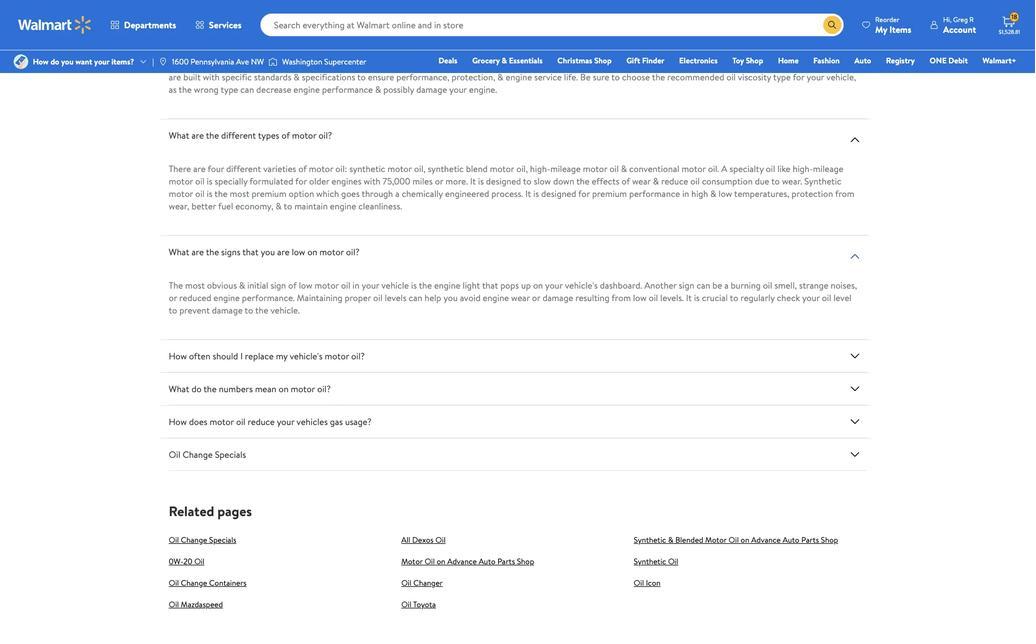 Task type: describe. For each thing, give the bounding box(es) containing it.
dexos
[[412, 535, 434, 546]]

wear inside 'the most obvious & initial sign of low motor oil in your vehicle is the engine light that pops up on your vehicle's dashboard. another sign can be a burning oil smell, strange noises, or reduced engine performance. maintaining proper oil levels can help you avoid engine wear or damage resulting from low oil levels. it is crucial to regularly check your oil level to prevent damage to the vehicle.'
[[511, 292, 530, 304]]

& right effects
[[621, 163, 627, 175]]

1 horizontal spatial vehicle,
[[827, 71, 856, 83]]

most inside 'the most obvious & initial sign of low motor oil in your vehicle is the engine light that pops up on your vehicle's dashboard. another sign can be a burning oil smell, strange noises, or reduced engine performance. maintaining proper oil levels can help you avoid engine wear or damage resulting from low oil levels. it is crucial to regularly check your oil level to prevent damage to the vehicle.'
[[185, 279, 205, 292]]

your left "vehicles"
[[277, 416, 294, 428]]

2 vertical spatial auto
[[479, 556, 496, 567]]

& left see
[[498, 71, 504, 83]]

motor oil on advance auto parts shop
[[401, 556, 534, 567]]

how for how do i know which grade of motor oil to use?
[[169, 25, 187, 37]]

recommended left toy
[[671, 58, 728, 71]]

how do you want your items?
[[33, 56, 134, 67]]

2 sign from the left
[[679, 279, 695, 292]]

0w-20 oil
[[169, 556, 205, 567]]

like
[[778, 163, 791, 175]]

of right 'grade' at the left
[[278, 25, 287, 37]]

2 horizontal spatial damage
[[543, 292, 573, 304]]

due
[[755, 175, 770, 187]]

engine left light
[[434, 279, 461, 292]]

vehicle
[[381, 279, 409, 292]]

is left specially
[[207, 175, 213, 187]]

1 horizontal spatial advance
[[751, 535, 781, 546]]

oil left oil.
[[691, 175, 700, 187]]

option
[[289, 187, 314, 200]]

from inside 'the most obvious & initial sign of low motor oil in your vehicle is the engine light that pops up on your vehicle's dashboard. another sign can be a burning oil smell, strange noises, or reduced engine performance. maintaining proper oil levels can help you avoid engine wear or damage resulting from low oil levels. it is crucial to regularly check your oil level to prevent damage to the vehicle.'
[[612, 292, 631, 304]]

oil left use?
[[315, 25, 325, 37]]

maintaining
[[297, 292, 343, 304]]

wear.
[[782, 175, 802, 187]]

from inside there are four different varieties of motor oil: synthetic motor oil, synthetic blend motor oil, high-mileage motor oil & conventional motor oil. a specialty oil like high-mileage motor oil is specially formulated for older engines with 75,000 miles or more. it is designed to slow down the effects of wear & reduce oil consumption due to wear. synthetic motor oil is the most premium option which goes through a chemically engineered process. it is designed for premium performance in high & low temperatures, protection from wear, better fuel economy, & to maintain engine cleanliness.
[[835, 187, 855, 200]]

is left fuel
[[207, 187, 213, 200]]

what
[[520, 58, 539, 71]]

sure
[[593, 71, 609, 83]]

usage?
[[345, 416, 372, 428]]

light
[[463, 279, 480, 292]]

of right nw
[[276, 58, 284, 71]]

process.
[[491, 187, 523, 200]]

the
[[169, 279, 183, 292]]

of left gift
[[615, 58, 623, 71]]

are for there are four different varieties of motor oil: synthetic motor oil, synthetic blend motor oil, high-mileage motor oil & conventional motor oil. a specialty oil like high-mileage motor oil is specially formulated for older engines with 75,000 miles or more. it is designed to slow down the effects of wear & reduce oil consumption due to wear. synthetic motor oil is the most premium option which goes through a chemically engineered process. it is designed for premium performance in high & low temperatures, protection from wear, better fuel economy, & to maintain engine cleanliness.
[[193, 163, 206, 175]]

is inside 'when deciding on the type of motor oil for your vehicle, check the owner's manual, to see what sae viscosity type of motor oil is recommended for that specific vehicle. engines are built with specific standards & specifications to ensure performance, protection, & engine service life. be sure to choose the recommended oil viscosity type for your vehicle, as the wrong type can decrease engine performance & possibly damage your engine.'
[[663, 58, 669, 71]]

services button
[[186, 11, 251, 39]]

can inside 'when deciding on the type of motor oil for your vehicle, check the owner's manual, to see what sae viscosity type of motor oil is recommended for that specific vehicle. engines are built with specific standards & specifications to ensure performance, protection, & engine service life. be sure to choose the recommended oil viscosity type for your vehicle, as the wrong type can decrease engine performance & possibly damage your engine.'
[[240, 83, 254, 96]]

0 horizontal spatial reduce
[[248, 416, 275, 428]]

all dexos oil link
[[401, 535, 446, 546]]

one debit link
[[925, 54, 973, 67]]

in inside 'the most obvious & initial sign of low motor oil in your vehicle is the engine light that pops up on your vehicle's dashboard. another sign can be a burning oil smell, strange noises, or reduced engine performance. maintaining proper oil levels can help you avoid engine wear or damage resulting from low oil levels. it is crucial to regularly check your oil level to prevent damage to the vehicle.'
[[353, 279, 360, 292]]

account
[[943, 23, 976, 35]]

owner's
[[430, 58, 460, 71]]

pops
[[500, 279, 519, 292]]

2 premium from the left
[[592, 187, 627, 200]]

0w-
[[169, 556, 183, 567]]

oil left the four
[[195, 175, 205, 187]]

1 oil change specials from the top
[[169, 449, 246, 461]]

& right high
[[711, 187, 717, 200]]

type right the ave
[[256, 58, 274, 71]]

what for what do the numbers mean on motor oil?
[[169, 383, 189, 395]]

oil icon link
[[634, 578, 661, 589]]

are for what are the different types of motor oil?
[[192, 129, 204, 142]]

on down maintain in the left of the page
[[307, 246, 317, 258]]

for left older on the top of page
[[295, 175, 307, 187]]

& left high
[[653, 175, 659, 187]]

what do the numbers mean on motor oil?
[[169, 383, 331, 395]]

oil right gift
[[652, 58, 661, 71]]

know
[[206, 25, 226, 37]]

oil left level
[[822, 292, 831, 304]]

fashion
[[814, 55, 840, 66]]

electronics link
[[674, 54, 723, 67]]

& left possibly
[[375, 83, 381, 96]]

engine right reduced
[[214, 292, 240, 304]]

to left see
[[494, 58, 503, 71]]

low inside there are four different varieties of motor oil: synthetic motor oil, synthetic blend motor oil, high-mileage motor oil & conventional motor oil. a specialty oil like high-mileage motor oil is specially formulated for older engines with 75,000 miles or more. it is designed to slow down the effects of wear & reduce oil consumption due to wear. synthetic motor oil is the most premium option which goes through a chemically engineered process. it is designed for premium performance in high & low temperatures, protection from wear, better fuel economy, & to maintain engine cleanliness.
[[719, 187, 732, 200]]

possibly
[[383, 83, 414, 96]]

your down use?
[[338, 58, 356, 71]]

Search search field
[[260, 14, 844, 36]]

choose
[[622, 71, 650, 83]]

synthetic oil
[[634, 556, 678, 567]]

oil left smell,
[[763, 279, 772, 292]]

to right sure
[[611, 71, 620, 83]]

0 vertical spatial change
[[183, 449, 213, 461]]

to left maintain in the left of the page
[[284, 200, 292, 212]]

toy shop link
[[727, 54, 768, 67]]

check inside 'when deciding on the type of motor oil for your vehicle, check the owner's manual, to see what sae viscosity type of motor oil is recommended for that specific vehicle. engines are built with specific standards & specifications to ensure performance, protection, & engine service life. be sure to choose the recommended oil viscosity type for your vehicle, as the wrong type can decrease engine performance & possibly damage your engine.'
[[390, 58, 413, 71]]

1 vertical spatial auto
[[783, 535, 800, 546]]

to right 'due'
[[772, 175, 780, 187]]

low right performance.
[[299, 279, 312, 292]]

0 horizontal spatial that
[[243, 246, 259, 258]]

changer
[[413, 578, 443, 589]]

1 horizontal spatial parts
[[802, 535, 819, 546]]

oil toyota link
[[401, 599, 436, 611]]

75,000
[[383, 175, 410, 187]]

on right 'mean' on the bottom of the page
[[279, 383, 289, 395]]

prevent
[[179, 304, 210, 317]]

different for types
[[221, 129, 256, 142]]

specially
[[215, 175, 248, 187]]

2 synthetic from the left
[[428, 163, 464, 175]]

in inside there are four different varieties of motor oil: synthetic motor oil, synthetic blend motor oil, high-mileage motor oil & conventional motor oil. a specialty oil like high-mileage motor oil is specially formulated for older engines with 75,000 miles or more. it is designed to slow down the effects of wear & reduce oil consumption due to wear. synthetic motor oil is the most premium option which goes through a chemically engineered process. it is designed for premium performance in high & low temperatures, protection from wear, better fuel economy, & to maintain engine cleanliness.
[[682, 187, 689, 200]]

0 horizontal spatial which
[[229, 25, 251, 37]]

1 sign from the left
[[271, 279, 286, 292]]

2 high- from the left
[[793, 163, 813, 175]]

your left the vehicle
[[362, 279, 379, 292]]

synthetic for synthetic & blended motor oil on advance auto parts shop
[[634, 535, 666, 546]]

0 horizontal spatial designed
[[486, 175, 521, 187]]

for right washington
[[324, 58, 336, 71]]

oil:
[[335, 163, 347, 175]]

$1,528.81
[[999, 28, 1020, 36]]

of right types
[[282, 129, 290, 142]]

what are the different types of motor oil? image
[[848, 133, 862, 147]]

more.
[[446, 175, 468, 187]]

the left "standards"
[[241, 58, 254, 71]]

check inside 'the most obvious & initial sign of low motor oil in your vehicle is the engine light that pops up on your vehicle's dashboard. another sign can be a burning oil smell, strange noises, or reduced engine performance. maintaining proper oil levels can help you avoid engine wear or damage resulting from low oil levels. it is crucial to regularly check your oil level to prevent damage to the vehicle.'
[[777, 292, 800, 304]]

search icon image
[[828, 20, 837, 29]]

2 oil, from the left
[[516, 163, 528, 175]]

electronics
[[679, 55, 718, 66]]

is right more.
[[478, 175, 484, 187]]

oil left supercenter
[[313, 58, 322, 71]]

synthetic for synthetic oil
[[634, 556, 666, 567]]

your left engine.
[[449, 83, 467, 96]]

engine down essentials at top
[[506, 71, 532, 83]]

toy shop
[[733, 55, 763, 66]]

oil left levels.
[[649, 292, 658, 304]]

for right down
[[578, 187, 590, 200]]

do for i
[[189, 25, 199, 37]]

engine down washington
[[294, 83, 320, 96]]

your down fashion link
[[807, 71, 824, 83]]

type right be
[[595, 58, 612, 71]]

regularly
[[741, 292, 775, 304]]

& left blended
[[668, 535, 674, 546]]

what do the numbers mean on motor oil? image
[[848, 382, 862, 396]]

up
[[521, 279, 531, 292]]

change for oil change specials link
[[181, 535, 207, 546]]

wrong
[[194, 83, 219, 96]]

vehicle. inside 'the most obvious & initial sign of low motor oil in your vehicle is the engine light that pops up on your vehicle's dashboard. another sign can be a burning oil smell, strange noises, or reduced engine performance. maintaining proper oil levels can help you avoid engine wear or damage resulting from low oil levels. it is crucial to regularly check your oil level to prevent damage to the vehicle.'
[[271, 304, 300, 317]]

noises,
[[831, 279, 857, 292]]

Walmart Site-Wide search field
[[260, 14, 844, 36]]

performance inside 'when deciding on the type of motor oil for your vehicle, check the owner's manual, to see what sae viscosity type of motor oil is recommended for that specific vehicle. engines are built with specific standards & specifications to ensure performance, protection, & engine service life. be sure to choose the recommended oil viscosity type for your vehicle, as the wrong type can decrease engine performance & possibly damage your engine.'
[[322, 83, 373, 96]]

walmart+
[[983, 55, 1017, 66]]

1 premium from the left
[[252, 187, 287, 200]]

the left owner's
[[415, 58, 428, 71]]

oil icon
[[634, 578, 661, 589]]

engine.
[[469, 83, 497, 96]]

1 vertical spatial you
[[261, 246, 275, 258]]

levels.
[[660, 292, 684, 304]]

1 vertical spatial vehicle's
[[290, 350, 323, 362]]

different for varieties
[[226, 163, 261, 175]]

for right electronics
[[730, 58, 742, 71]]

to left slow
[[523, 175, 532, 187]]

0 vertical spatial specials
[[215, 449, 246, 461]]

motor oil on advance auto parts shop link
[[401, 556, 534, 567]]

oil changer
[[401, 578, 443, 589]]

your right "up" at the right top
[[545, 279, 563, 292]]

items
[[890, 23, 912, 35]]

oil left like
[[766, 163, 775, 175]]

how for how does motor oil reduce your vehicles gas usage?
[[169, 416, 187, 428]]

oil left conventional
[[610, 163, 619, 175]]

1 mileage from the left
[[550, 163, 581, 175]]

my
[[276, 350, 288, 362]]

are for what are the signs that you are low on motor oil?
[[192, 246, 204, 258]]

of inside 'the most obvious & initial sign of low motor oil in your vehicle is the engine light that pops up on your vehicle's dashboard. another sign can be a burning oil smell, strange noises, or reduced engine performance. maintaining proper oil levels can help you avoid engine wear or damage resulting from low oil levels. it is crucial to regularly check your oil level to prevent damage to the vehicle.'
[[288, 279, 297, 292]]

& down washington
[[294, 71, 300, 83]]

maintain
[[294, 200, 328, 212]]

gift finder
[[626, 55, 665, 66]]

resulting
[[576, 292, 610, 304]]

how does motor oil reduce your vehicles gas usage? image
[[848, 415, 862, 429]]

the up the four
[[206, 129, 219, 142]]

0 horizontal spatial i
[[201, 25, 204, 37]]

how for how often should i replace my vehicle's motor oil?
[[169, 350, 187, 362]]

1 horizontal spatial viscosity
[[738, 71, 771, 83]]

& right grocery
[[502, 55, 507, 66]]

oil down numbers on the bottom of page
[[236, 416, 245, 428]]

are up performance.
[[277, 246, 290, 258]]

of left older on the top of page
[[298, 163, 307, 175]]

blend
[[466, 163, 488, 175]]

be
[[713, 279, 722, 292]]

grade
[[254, 25, 276, 37]]

oil.
[[708, 163, 719, 175]]

a inside there are four different varieties of motor oil: synthetic motor oil, synthetic blend motor oil, high-mileage motor oil & conventional motor oil. a specialty oil like high-mileage motor oil is specially formulated for older engines with 75,000 miles or more. it is designed to slow down the effects of wear & reduce oil consumption due to wear. synthetic motor oil is the most premium option which goes through a chemically engineered process. it is designed for premium performance in high & low temperatures, protection from wear, better fuel economy, & to maintain engine cleanliness.
[[395, 187, 400, 200]]

1 horizontal spatial i
[[240, 350, 243, 362]]

of right effects
[[622, 175, 630, 187]]

one
[[930, 55, 947, 66]]

0 vertical spatial auto
[[855, 55, 871, 66]]

synthetic & blended motor oil on advance auto parts shop
[[634, 535, 838, 546]]

that inside 'the most obvious & initial sign of low motor oil in your vehicle is the engine light that pops up on your vehicle's dashboard. another sign can be a burning oil smell, strange noises, or reduced engine performance. maintaining proper oil levels can help you avoid engine wear or damage resulting from low oil levels. it is crucial to regularly check your oil level to prevent damage to the vehicle.'
[[482, 279, 498, 292]]

level
[[834, 292, 852, 304]]

0 horizontal spatial it
[[470, 175, 476, 187]]

greg
[[953, 14, 968, 24]]

2 mileage from the left
[[813, 163, 844, 175]]

 image for washington supercenter
[[269, 56, 278, 67]]

should
[[213, 350, 238, 362]]

0 horizontal spatial you
[[61, 56, 74, 67]]

type down the home 'link'
[[773, 71, 791, 83]]

oil change containers
[[169, 578, 247, 589]]

to right crucial
[[730, 292, 738, 304]]

proper
[[345, 292, 371, 304]]

2 horizontal spatial can
[[697, 279, 710, 292]]

crucial
[[702, 292, 728, 304]]

avoid
[[460, 292, 481, 304]]

use?
[[337, 25, 355, 37]]

on inside 'when deciding on the type of motor oil for your vehicle, check the owner's manual, to see what sae viscosity type of motor oil is recommended for that specific vehicle. engines are built with specific standards & specifications to ensure performance, protection, & engine service life. be sure to choose the recommended oil viscosity type for your vehicle, as the wrong type can decrease engine performance & possibly damage your engine.'
[[229, 58, 239, 71]]

types
[[258, 129, 279, 142]]

oil mazdaspeed link
[[169, 599, 223, 611]]

deciding
[[194, 58, 227, 71]]

another
[[644, 279, 677, 292]]

blended
[[675, 535, 703, 546]]

& right economy,
[[276, 200, 282, 212]]

fuel
[[218, 200, 233, 212]]

when
[[169, 58, 191, 71]]

1 vertical spatial specials
[[209, 535, 236, 546]]

performance.
[[242, 292, 295, 304]]

1 vertical spatial parts
[[498, 556, 515, 567]]

hi, greg r account
[[943, 14, 976, 35]]



Task type: locate. For each thing, give the bounding box(es) containing it.
specials down pages
[[209, 535, 236, 546]]

burning
[[731, 279, 761, 292]]

reorder
[[875, 14, 900, 24]]

& inside 'the most obvious & initial sign of low motor oil in your vehicle is the engine light that pops up on your vehicle's dashboard. another sign can be a burning oil smell, strange noises, or reduced engine performance. maintaining proper oil levels can help you avoid engine wear or damage resulting from low oil levels. it is crucial to regularly check your oil level to prevent damage to the vehicle.'
[[239, 279, 245, 292]]

0 vertical spatial motor
[[705, 535, 727, 546]]

0 vertical spatial different
[[221, 129, 256, 142]]

specifications
[[302, 71, 355, 83]]

0 vertical spatial synthetic
[[805, 175, 842, 187]]

can left be on the right
[[697, 279, 710, 292]]

engineered
[[445, 187, 489, 200]]

is left crucial
[[694, 292, 700, 304]]

0 horizontal spatial damage
[[212, 304, 243, 317]]

can left help
[[409, 292, 422, 304]]

2 vertical spatial that
[[482, 279, 498, 292]]

in right maintaining
[[353, 279, 360, 292]]

premium down varieties
[[252, 187, 287, 200]]

advance
[[751, 535, 781, 546], [447, 556, 477, 567]]

oil right wear,
[[195, 187, 205, 200]]

1 vertical spatial from
[[612, 292, 631, 304]]

your right smell,
[[802, 292, 820, 304]]

toyota
[[413, 599, 436, 611]]

vehicle's inside 'the most obvious & initial sign of low motor oil in your vehicle is the engine light that pops up on your vehicle's dashboard. another sign can be a burning oil smell, strange noises, or reduced engine performance. maintaining proper oil levels can help you avoid engine wear or damage resulting from low oil levels. it is crucial to regularly check your oil level to prevent damage to the vehicle.'
[[565, 279, 598, 292]]

a
[[721, 163, 728, 175]]

low left levels.
[[633, 292, 647, 304]]

recommended down electronics
[[667, 71, 724, 83]]

1 horizontal spatial wear
[[632, 175, 651, 187]]

to left ensure
[[357, 71, 366, 83]]

you inside 'the most obvious & initial sign of low motor oil in your vehicle is the engine light that pops up on your vehicle's dashboard. another sign can be a burning oil smell, strange noises, or reduced engine performance. maintaining proper oil levels can help you avoid engine wear or damage resulting from low oil levels. it is crucial to regularly check your oil level to prevent damage to the vehicle.'
[[444, 292, 458, 304]]

on right deciding at the top of the page
[[229, 58, 239, 71]]

on
[[229, 58, 239, 71], [307, 246, 317, 258], [533, 279, 543, 292], [279, 383, 289, 395], [741, 535, 750, 546], [437, 556, 446, 567]]

low down maintain in the left of the page
[[292, 246, 305, 258]]

the left signs
[[206, 246, 219, 258]]

reduce inside there are four different varieties of motor oil: synthetic motor oil, synthetic blend motor oil, high-mileage motor oil & conventional motor oil. a specialty oil like high-mileage motor oil is specially formulated for older engines with 75,000 miles or more. it is designed to slow down the effects of wear & reduce oil consumption due to wear. synthetic motor oil is the most premium option which goes through a chemically engineered process. it is designed for premium performance in high & low temperatures, protection from wear, better fuel economy, & to maintain engine cleanliness.
[[661, 175, 688, 187]]

engine right avoid
[[483, 292, 509, 304]]

specialty
[[730, 163, 764, 175]]

home
[[778, 55, 799, 66]]

1 vertical spatial check
[[777, 292, 800, 304]]

vehicle. inside 'when deciding on the type of motor oil for your vehicle, check the owner's manual, to see what sae viscosity type of motor oil is recommended for that specific vehicle. engines are built with specific standards & specifications to ensure performance, protection, & engine service life. be sure to choose the recommended oil viscosity type for your vehicle, as the wrong type can decrease engine performance & possibly damage your engine.'
[[794, 58, 823, 71]]

0 horizontal spatial wear
[[511, 292, 530, 304]]

2 horizontal spatial or
[[532, 292, 541, 304]]

engines
[[332, 175, 362, 187]]

change for oil change containers link
[[181, 578, 207, 589]]

check
[[390, 58, 413, 71], [777, 292, 800, 304]]

1 vertical spatial in
[[353, 279, 360, 292]]

is right the process. at the top of page
[[533, 187, 539, 200]]

ave
[[236, 56, 249, 67]]

with inside there are four different varieties of motor oil: synthetic motor oil, synthetic blend motor oil, high-mileage motor oil & conventional motor oil. a specialty oil like high-mileage motor oil is specially formulated for older engines with 75,000 miles or more. it is designed to slow down the effects of wear & reduce oil consumption due to wear. synthetic motor oil is the most premium option which goes through a chemically engineered process. it is designed for premium performance in high & low temperatures, protection from wear, better fuel economy, & to maintain engine cleanliness.
[[364, 175, 381, 187]]

1 oil, from the left
[[414, 163, 426, 175]]

better
[[192, 200, 216, 212]]

built
[[183, 71, 201, 83]]

1 synthetic from the left
[[349, 163, 385, 175]]

do left want
[[50, 56, 59, 67]]

3 what from the top
[[169, 383, 189, 395]]

1 horizontal spatial can
[[409, 292, 422, 304]]

your
[[94, 56, 110, 67], [338, 58, 356, 71], [807, 71, 824, 83], [449, 83, 467, 96], [362, 279, 379, 292], [545, 279, 563, 292], [802, 292, 820, 304], [277, 416, 294, 428]]

the left numbers on the bottom of page
[[204, 383, 217, 395]]

grocery
[[472, 55, 500, 66]]

smell,
[[775, 279, 797, 292]]

wear,
[[169, 200, 189, 212]]

different inside there are four different varieties of motor oil: synthetic motor oil, synthetic blend motor oil, high-mileage motor oil & conventional motor oil. a specialty oil like high-mileage motor oil is specially formulated for older engines with 75,000 miles or more. it is designed to slow down the effects of wear & reduce oil consumption due to wear. synthetic motor oil is the most premium option which goes through a chemically engineered process. it is designed for premium performance in high & low temperatures, protection from wear, better fuel economy, & to maintain engine cleanliness.
[[226, 163, 261, 175]]

1 horizontal spatial designed
[[541, 187, 576, 200]]

engine inside there are four different varieties of motor oil: synthetic motor oil, synthetic blend motor oil, high-mileage motor oil & conventional motor oil. a specialty oil like high-mileage motor oil is specially formulated for older engines with 75,000 miles or more. it is designed to slow down the effects of wear & reduce oil consumption due to wear. synthetic motor oil is the most premium option which goes through a chemically engineered process. it is designed for premium performance in high & low temperatures, protection from wear, better fuel economy, & to maintain engine cleanliness.
[[330, 200, 356, 212]]

0 horizontal spatial  image
[[14, 54, 28, 69]]

are left signs
[[192, 246, 204, 258]]

1 vertical spatial do
[[50, 56, 59, 67]]

christmas shop
[[557, 55, 612, 66]]

walmart+ link
[[978, 54, 1022, 67]]

0 horizontal spatial can
[[240, 83, 254, 96]]

0 vertical spatial a
[[395, 187, 400, 200]]

as
[[169, 83, 177, 96]]

mean
[[255, 383, 276, 395]]

0 vertical spatial oil change specials
[[169, 449, 246, 461]]

what up the there
[[169, 129, 189, 142]]

with inside 'when deciding on the type of motor oil for your vehicle, check the owner's manual, to see what sae viscosity type of motor oil is recommended for that specific vehicle. engines are built with specific standards & specifications to ensure performance, protection, & engine service life. be sure to choose the recommended oil viscosity type for your vehicle, as the wrong type can decrease engine performance & possibly damage your engine.'
[[203, 71, 220, 83]]

how do i know which grade of motor oil to use?
[[169, 25, 355, 37]]

the down initial
[[255, 304, 268, 317]]

0 horizontal spatial advance
[[447, 556, 477, 567]]

 image down the walmart image
[[14, 54, 28, 69]]

mileage left effects
[[550, 163, 581, 175]]

strange
[[799, 279, 829, 292]]

0 vertical spatial parts
[[802, 535, 819, 546]]

which right know
[[229, 25, 251, 37]]

on up changer
[[437, 556, 446, 567]]

1 vertical spatial different
[[226, 163, 261, 175]]

0 vertical spatial check
[[390, 58, 413, 71]]

2 what from the top
[[169, 246, 189, 258]]

0 vertical spatial which
[[229, 25, 251, 37]]

specials down how does motor oil reduce your vehicles gas usage?
[[215, 449, 246, 461]]

1 what from the top
[[169, 129, 189, 142]]

four
[[208, 163, 224, 175]]

pennsylvania
[[191, 56, 234, 67]]

often
[[189, 350, 210, 362]]

viscosity
[[560, 58, 593, 71], [738, 71, 771, 83]]

or inside there are four different varieties of motor oil: synthetic motor oil, synthetic blend motor oil, high-mileage motor oil & conventional motor oil. a specialty oil like high-mileage motor oil is specially formulated for older engines with 75,000 miles or more. it is designed to slow down the effects of wear & reduce oil consumption due to wear. synthetic motor oil is the most premium option which goes through a chemically engineered process. it is designed for premium performance in high & low temperatures, protection from wear, better fuel economy, & to maintain engine cleanliness.
[[435, 175, 443, 187]]

2 horizontal spatial that
[[744, 58, 760, 71]]

2 vertical spatial you
[[444, 292, 458, 304]]

synthetic inside there are four different varieties of motor oil: synthetic motor oil, synthetic blend motor oil, high-mileage motor oil & conventional motor oil. a specialty oil like high-mileage motor oil is specially formulated for older engines with 75,000 miles or more. it is designed to slow down the effects of wear & reduce oil consumption due to wear. synthetic motor oil is the most premium option which goes through a chemically engineered process. it is designed for premium performance in high & low temperatures, protection from wear, better fuel economy, & to maintain engine cleanliness.
[[805, 175, 842, 187]]

are inside there are four different varieties of motor oil: synthetic motor oil, synthetic blend motor oil, high-mileage motor oil & conventional motor oil. a specialty oil like high-mileage motor oil is specially formulated for older engines with 75,000 miles or more. it is designed to slow down the effects of wear & reduce oil consumption due to wear. synthetic motor oil is the most premium option which goes through a chemically engineered process. it is designed for premium performance in high & low temperatures, protection from wear, better fuel economy, & to maintain engine cleanliness.
[[193, 163, 206, 175]]

are left the four
[[193, 163, 206, 175]]

1 vertical spatial change
[[181, 535, 207, 546]]

there are four different varieties of motor oil: synthetic motor oil, synthetic blend motor oil, high-mileage motor oil & conventional motor oil. a specialty oil like high-mileage motor oil is specially formulated for older engines with 75,000 miles or more. it is designed to slow down the effects of wear & reduce oil consumption due to wear. synthetic motor oil is the most premium option which goes through a chemically engineered process. it is designed for premium performance in high & low temperatures, protection from wear, better fuel economy, & to maintain engine cleanliness.
[[169, 163, 855, 212]]

that inside 'when deciding on the type of motor oil for your vehicle, check the owner's manual, to see what sae viscosity type of motor oil is recommended for that specific vehicle. engines are built with specific standards & specifications to ensure performance, protection, & engine service life. be sure to choose the recommended oil viscosity type for your vehicle, as the wrong type can decrease engine performance & possibly damage your engine.'
[[744, 58, 760, 71]]

different left types
[[221, 129, 256, 142]]

 image
[[158, 57, 168, 66]]

1 horizontal spatial damage
[[416, 83, 447, 96]]

0 vertical spatial that
[[744, 58, 760, 71]]

check right regularly
[[777, 292, 800, 304]]

how up 1600
[[169, 25, 187, 37]]

2 horizontal spatial it
[[686, 292, 692, 304]]

1 vertical spatial motor
[[401, 556, 423, 567]]

change down does
[[183, 449, 213, 461]]

vehicles
[[297, 416, 328, 428]]

oil left the vehicle
[[341, 279, 350, 292]]

0 vertical spatial wear
[[632, 175, 651, 187]]

life.
[[564, 71, 578, 83]]

1 horizontal spatial specific
[[762, 58, 792, 71]]

synthetic & blended motor oil on advance auto parts shop link
[[634, 535, 838, 546]]

2 horizontal spatial auto
[[855, 55, 871, 66]]

2 oil change specials from the top
[[169, 535, 236, 546]]

on right "up" at the right top
[[533, 279, 543, 292]]

0 vertical spatial advance
[[751, 535, 781, 546]]

is right the vehicle
[[411, 279, 417, 292]]

christmas shop link
[[552, 54, 617, 67]]

synthetic right oil:
[[349, 163, 385, 175]]

toy
[[733, 55, 744, 66]]

do up does
[[192, 383, 202, 395]]

0 horizontal spatial in
[[353, 279, 360, 292]]

sign
[[271, 279, 286, 292], [679, 279, 695, 292]]

motor down the all
[[401, 556, 423, 567]]

are down 1600
[[169, 71, 181, 83]]

0 horizontal spatial with
[[203, 71, 220, 83]]

help
[[425, 292, 441, 304]]

be
[[580, 71, 591, 83]]

home link
[[773, 54, 804, 67]]

are inside 'when deciding on the type of motor oil for your vehicle, check the owner's manual, to see what sae viscosity type of motor oil is recommended for that specific vehicle. engines are built with specific standards & specifications to ensure performance, protection, & engine service life. be sure to choose the recommended oil viscosity type for your vehicle, as the wrong type can decrease engine performance & possibly damage your engine.'
[[169, 71, 181, 83]]

 image for how do you want your items?
[[14, 54, 28, 69]]

are down wrong
[[192, 129, 204, 142]]

for down "home"
[[793, 71, 805, 83]]

0 horizontal spatial or
[[169, 292, 177, 304]]

do for you
[[50, 56, 59, 67]]

christmas
[[557, 55, 592, 66]]

reduced
[[179, 292, 211, 304]]

0 horizontal spatial most
[[185, 279, 205, 292]]

items?
[[111, 56, 134, 67]]

0 horizontal spatial vehicle.
[[271, 304, 300, 317]]

1 horizontal spatial it
[[525, 187, 531, 200]]

the right 'as'
[[179, 83, 192, 96]]

motor
[[289, 25, 313, 37], [286, 58, 311, 71], [625, 58, 650, 71], [292, 129, 316, 142], [309, 163, 333, 175], [388, 163, 412, 175], [490, 163, 514, 175], [583, 163, 607, 175], [682, 163, 706, 175], [169, 175, 193, 187], [169, 187, 193, 200], [320, 246, 344, 258], [315, 279, 339, 292], [325, 350, 349, 362], [291, 383, 315, 395], [210, 416, 234, 428]]

0 horizontal spatial sign
[[271, 279, 286, 292]]

1 horizontal spatial check
[[777, 292, 800, 304]]

performance
[[322, 83, 373, 96], [629, 187, 680, 200]]

on inside 'the most obvious & initial sign of low motor oil in your vehicle is the engine light that pops up on your vehicle's dashboard. another sign can be a burning oil smell, strange noises, or reduced engine performance. maintaining proper oil levels can help you avoid engine wear or damage resulting from low oil levels. it is crucial to regularly check your oil level to prevent damage to the vehicle.'
[[533, 279, 543, 292]]

1 high- from the left
[[530, 163, 550, 175]]

change up 20
[[181, 535, 207, 546]]

2 vertical spatial what
[[169, 383, 189, 395]]

0 vertical spatial do
[[189, 25, 199, 37]]

oil changer link
[[401, 578, 443, 589]]

the down the four
[[215, 187, 228, 200]]

0 horizontal spatial oil,
[[414, 163, 426, 175]]

miles
[[413, 175, 433, 187]]

1 vertical spatial synthetic
[[634, 535, 666, 546]]

wear inside there are four different varieties of motor oil: synthetic motor oil, synthetic blend motor oil, high-mileage motor oil & conventional motor oil. a specialty oil like high-mileage motor oil is specially formulated for older engines with 75,000 miles or more. it is designed to slow down the effects of wear & reduce oil consumption due to wear. synthetic motor oil is the most premium option which goes through a chemically engineered process. it is designed for premium performance in high & low temperatures, protection from wear, better fuel economy, & to maintain engine cleanliness.
[[632, 175, 651, 187]]

engine
[[506, 71, 532, 83], [294, 83, 320, 96], [330, 200, 356, 212], [434, 279, 461, 292], [214, 292, 240, 304], [483, 292, 509, 304]]

vehicle. left engines
[[794, 58, 823, 71]]

1 vertical spatial vehicle.
[[271, 304, 300, 317]]

1 vertical spatial i
[[240, 350, 243, 362]]

performance inside there are four different varieties of motor oil: synthetic motor oil, synthetic blend motor oil, high-mileage motor oil & conventional motor oil. a specialty oil like high-mileage motor oil is specially formulated for older engines with 75,000 miles or more. it is designed to slow down the effects of wear & reduce oil consumption due to wear. synthetic motor oil is the most premium option which goes through a chemically engineered process. it is designed for premium performance in high & low temperatures, protection from wear, better fuel economy, & to maintain engine cleanliness.
[[629, 187, 680, 200]]

1 horizontal spatial vehicle's
[[565, 279, 598, 292]]

on right blended
[[741, 535, 750, 546]]

departments
[[124, 19, 176, 31]]

it left slow
[[525, 187, 531, 200]]

0 vertical spatial performance
[[322, 83, 373, 96]]

1 vertical spatial advance
[[447, 556, 477, 567]]

 image
[[14, 54, 28, 69], [269, 56, 278, 67]]

one debit
[[930, 55, 968, 66]]

0 vertical spatial vehicle.
[[794, 58, 823, 71]]

1 horizontal spatial which
[[316, 187, 339, 200]]

what for what are the signs that you are low on motor oil?
[[169, 246, 189, 258]]

most inside there are four different varieties of motor oil: synthetic motor oil, synthetic blend motor oil, high-mileage motor oil & conventional motor oil. a specialty oil like high-mileage motor oil is specially formulated for older engines with 75,000 miles or more. it is designed to slow down the effects of wear & reduce oil consumption due to wear. synthetic motor oil is the most premium option which goes through a chemically engineered process. it is designed for premium performance in high & low temperatures, protection from wear, better fuel economy, & to maintain engine cleanliness.
[[230, 187, 250, 200]]

the down finder
[[652, 71, 665, 83]]

0 vertical spatial most
[[230, 187, 250, 200]]

reduce left high
[[661, 175, 688, 187]]

change up oil mazdaspeed on the bottom left of page
[[181, 578, 207, 589]]

1 horizontal spatial sign
[[679, 279, 695, 292]]

sign right another at top
[[679, 279, 695, 292]]

0 horizontal spatial from
[[612, 292, 631, 304]]

your right want
[[94, 56, 110, 67]]

how for how do you want your items?
[[33, 56, 49, 67]]

vehicle.
[[794, 58, 823, 71], [271, 304, 300, 317]]

which inside there are four different varieties of motor oil: synthetic motor oil, synthetic blend motor oil, high-mileage motor oil & conventional motor oil. a specialty oil like high-mileage motor oil is specially formulated for older engines with 75,000 miles or more. it is designed to slow down the effects of wear & reduce oil consumption due to wear. synthetic motor oil is the most premium option which goes through a chemically engineered process. it is designed for premium performance in high & low temperatures, protection from wear, better fuel economy, & to maintain engine cleanliness.
[[316, 187, 339, 200]]

a right be on the right
[[724, 279, 729, 292]]

of
[[278, 25, 287, 37], [276, 58, 284, 71], [615, 58, 623, 71], [282, 129, 290, 142], [298, 163, 307, 175], [622, 175, 630, 187], [288, 279, 297, 292]]

1 horizontal spatial mileage
[[813, 163, 844, 175]]

0 horizontal spatial auto
[[479, 556, 496, 567]]

essentials
[[509, 55, 543, 66]]

1 vertical spatial what
[[169, 246, 189, 258]]

1 horizontal spatial motor
[[705, 535, 727, 546]]

1 horizontal spatial synthetic
[[428, 163, 464, 175]]

oil down toy
[[727, 71, 736, 83]]

nw
[[251, 56, 264, 67]]

which left goes
[[316, 187, 339, 200]]

1 horizontal spatial a
[[724, 279, 729, 292]]

parts
[[802, 535, 819, 546], [498, 556, 515, 567]]

oil change specials up 20
[[169, 535, 236, 546]]

synthetic up the synthetic oil link
[[634, 535, 666, 546]]

damage inside 'when deciding on the type of motor oil for your vehicle, check the owner's manual, to see what sae viscosity type of motor oil is recommended for that specific vehicle. engines are built with specific standards & specifications to ensure performance, protection, & engine service life. be sure to choose the recommended oil viscosity type for your vehicle, as the wrong type can decrease engine performance & possibly damage your engine.'
[[416, 83, 447, 96]]

how does motor oil reduce your vehicles gas usage?
[[169, 416, 372, 428]]

how do i know which grade of motor oil to use? image
[[848, 29, 862, 42]]

type right wrong
[[221, 83, 238, 96]]

wear right effects
[[632, 175, 651, 187]]

do
[[189, 25, 199, 37], [50, 56, 59, 67], [192, 383, 202, 395]]

0 horizontal spatial premium
[[252, 187, 287, 200]]

0 horizontal spatial specific
[[222, 71, 252, 83]]

oil left levels
[[373, 292, 383, 304]]

most
[[230, 187, 250, 200], [185, 279, 205, 292]]

vehicle, up possibly
[[358, 58, 387, 71]]

how often should i replace my vehicle's motor oil?
[[169, 350, 365, 362]]

oil,
[[414, 163, 426, 175], [516, 163, 528, 175]]

it inside 'the most obvious & initial sign of low motor oil in your vehicle is the engine light that pops up on your vehicle's dashboard. another sign can be a burning oil smell, strange noises, or reduced engine performance. maintaining proper oil levels can help you avoid engine wear or damage resulting from low oil levels. it is crucial to regularly check your oil level to prevent damage to the vehicle.'
[[686, 292, 692, 304]]

0 horizontal spatial parts
[[498, 556, 515, 567]]

0 horizontal spatial vehicle's
[[290, 350, 323, 362]]

0 horizontal spatial vehicle,
[[358, 58, 387, 71]]

1 vertical spatial most
[[185, 279, 205, 292]]

temperatures,
[[734, 187, 790, 200]]

when deciding on the type of motor oil for your vehicle, check the owner's manual, to see what sae viscosity type of motor oil is recommended for that specific vehicle. engines are built with specific standards & specifications to ensure performance, protection, & engine service life. be sure to choose the recommended oil viscosity type for your vehicle, as the wrong type can decrease engine performance & possibly damage your engine.
[[169, 58, 856, 96]]

from right resulting
[[612, 292, 631, 304]]

0 horizontal spatial viscosity
[[560, 58, 593, 71]]

how often should i replace my vehicle's motor oil? image
[[848, 349, 862, 363]]

0 vertical spatial i
[[201, 25, 204, 37]]

which
[[229, 25, 251, 37], [316, 187, 339, 200]]

reorder my items
[[875, 14, 912, 35]]

do for the
[[192, 383, 202, 395]]

synthetic oil link
[[634, 556, 678, 567]]

what up the
[[169, 246, 189, 258]]

0 horizontal spatial synthetic
[[349, 163, 385, 175]]

what for what are the different types of motor oil?
[[169, 129, 189, 142]]

1 horizontal spatial vehicle.
[[794, 58, 823, 71]]

service
[[534, 71, 562, 83]]

the right the vehicle
[[419, 279, 432, 292]]

deals link
[[434, 54, 463, 67]]

all dexos oil
[[401, 535, 446, 546]]

2 horizontal spatial you
[[444, 292, 458, 304]]

2 vertical spatial do
[[192, 383, 202, 395]]

a inside 'the most obvious & initial sign of low motor oil in your vehicle is the engine light that pops up on your vehicle's dashboard. another sign can be a burning oil smell, strange noises, or reduced engine performance. maintaining proper oil levels can help you avoid engine wear or damage resulting from low oil levels. it is crucial to regularly check your oil level to prevent damage to the vehicle.'
[[724, 279, 729, 292]]

to left prevent
[[169, 304, 177, 317]]

different right the four
[[226, 163, 261, 175]]

that right signs
[[243, 246, 259, 258]]

with down pennsylvania
[[203, 71, 220, 83]]

performance down supercenter
[[322, 83, 373, 96]]

what are the signs that you are low on motor oil? image
[[848, 250, 862, 263]]

1 horizontal spatial performance
[[629, 187, 680, 200]]

the right down
[[577, 175, 590, 187]]

oil change specials link
[[169, 535, 236, 546]]

1 vertical spatial with
[[364, 175, 381, 187]]

oil change specials image
[[848, 448, 862, 462]]

most left formulated
[[230, 187, 250, 200]]

0 vertical spatial you
[[61, 56, 74, 67]]

what up does
[[169, 383, 189, 395]]

1 horizontal spatial most
[[230, 187, 250, 200]]

motor inside 'the most obvious & initial sign of low motor oil in your vehicle is the engine light that pops up on your vehicle's dashboard. another sign can be a burning oil smell, strange noises, or reduced engine performance. maintaining proper oil levels can help you avoid engine wear or damage resulting from low oil levels. it is crucial to regularly check your oil level to prevent damage to the vehicle.'
[[315, 279, 339, 292]]

what are the different types of motor oil?
[[169, 129, 332, 142]]

supercenter
[[324, 56, 367, 67]]

levels
[[385, 292, 407, 304]]

0 horizontal spatial performance
[[322, 83, 373, 96]]

you
[[61, 56, 74, 67], [261, 246, 275, 258], [444, 292, 458, 304]]

1 vertical spatial wear
[[511, 292, 530, 304]]

oil, up the chemically
[[414, 163, 426, 175]]

how left "often"
[[169, 350, 187, 362]]

do left know
[[189, 25, 199, 37]]

low
[[719, 187, 732, 200], [292, 246, 305, 258], [299, 279, 312, 292], [633, 292, 647, 304]]

with
[[203, 71, 220, 83], [364, 175, 381, 187]]

engine down engines
[[330, 200, 356, 212]]

specific down the ave
[[222, 71, 252, 83]]

are
[[169, 71, 181, 83], [192, 129, 204, 142], [193, 163, 206, 175], [192, 246, 204, 258], [277, 246, 290, 258]]

 image up "standards"
[[269, 56, 278, 67]]

to left use?
[[327, 25, 335, 37]]

0 vertical spatial vehicle's
[[565, 279, 598, 292]]

high- left down
[[530, 163, 550, 175]]

1 horizontal spatial that
[[482, 279, 498, 292]]

1 vertical spatial oil change specials
[[169, 535, 236, 546]]

all
[[401, 535, 410, 546]]

0 vertical spatial with
[[203, 71, 220, 83]]

to down initial
[[245, 304, 253, 317]]

walmart image
[[18, 16, 92, 34]]

formulated
[[250, 175, 293, 187]]

what are the signs that you are low on motor oil?
[[169, 246, 360, 258]]

0 horizontal spatial high-
[[530, 163, 550, 175]]

oil?
[[319, 129, 332, 142], [346, 246, 360, 258], [351, 350, 365, 362], [317, 383, 331, 395]]

1 horizontal spatial with
[[364, 175, 381, 187]]

see
[[505, 58, 518, 71]]



Task type: vqa. For each thing, say whether or not it's contained in the screenshot.
the bottommost luxurious
no



